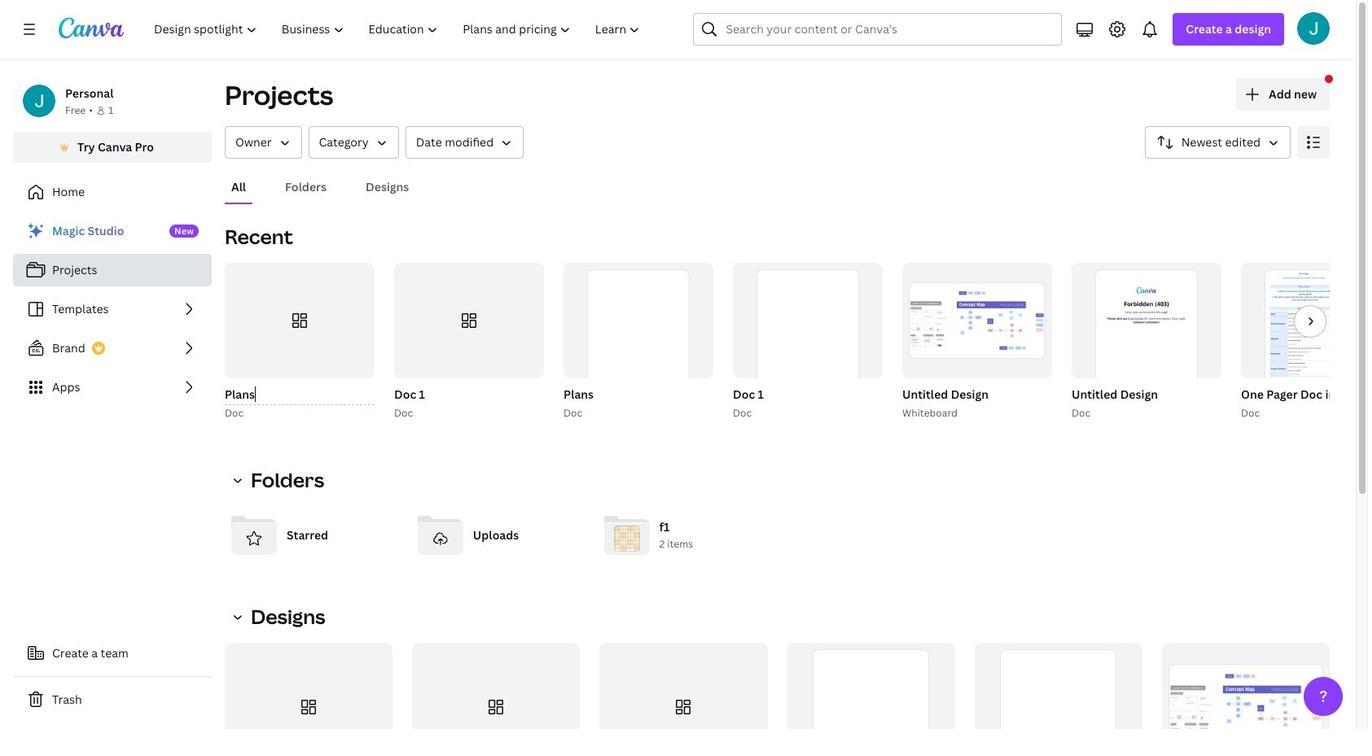 Task type: locate. For each thing, give the bounding box(es) containing it.
Date modified button
[[405, 126, 524, 159]]

None search field
[[694, 13, 1062, 46]]

Sort by button
[[1145, 126, 1291, 159]]

Search search field
[[726, 14, 1030, 45]]

group
[[222, 263, 375, 422], [225, 263, 375, 379], [391, 263, 544, 422], [394, 263, 544, 379], [560, 263, 714, 422], [564, 263, 714, 415], [730, 263, 883, 422], [899, 263, 1052, 422], [903, 263, 1052, 379], [1069, 263, 1222, 422], [1072, 263, 1222, 415], [1238, 263, 1368, 422], [1241, 263, 1368, 415], [225, 643, 393, 730], [412, 643, 580, 730], [975, 643, 1143, 730], [1162, 643, 1330, 730]]

list
[[13, 215, 212, 404]]

Owner button
[[225, 126, 302, 159]]

top level navigation element
[[143, 13, 654, 46]]

Category button
[[308, 126, 399, 159]]

None field
[[225, 385, 375, 406]]



Task type: vqa. For each thing, say whether or not it's contained in the screenshot.
search field
yes



Task type: describe. For each thing, give the bounding box(es) containing it.
john smith image
[[1298, 12, 1330, 45]]



